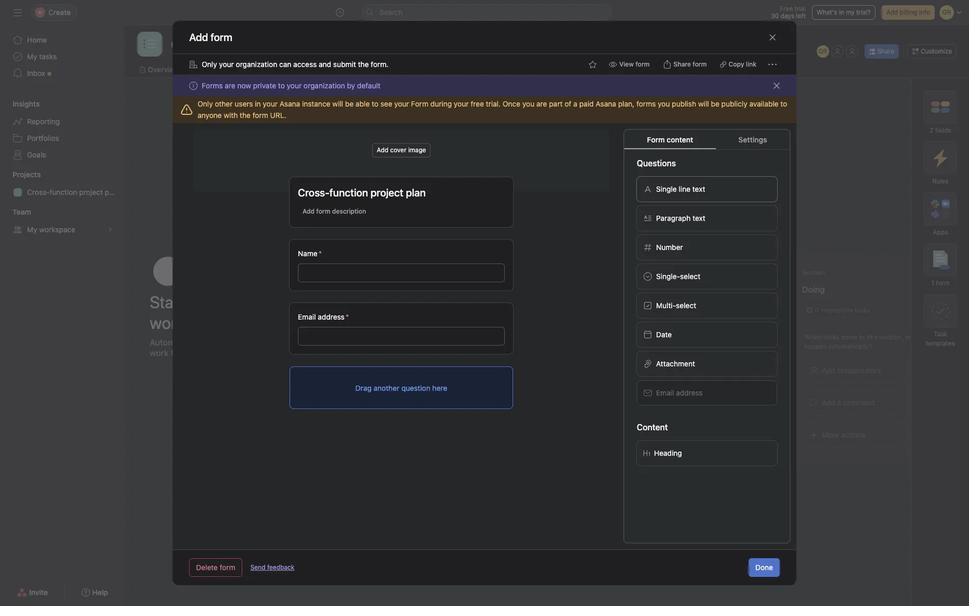 Task type: vqa. For each thing, say whether or not it's contained in the screenshot.
The The to the top
yes



Task type: locate. For each thing, give the bounding box(es) containing it.
2 you from the left
[[658, 99, 670, 108]]

function inside 'button'
[[420, 361, 447, 369]]

cross-function project plan up description
[[298, 187, 426, 199]]

only down add form
[[202, 60, 217, 69]]

apps
[[933, 228, 948, 236]]

1 vertical spatial forms
[[378, 341, 397, 349]]

0 horizontal spatial this
[[655, 333, 666, 341]]

how are tasks being added to this project?
[[389, 266, 528, 293]]

asana right paid
[[596, 99, 616, 108]]

available
[[749, 99, 779, 108]]

forms inside add form dialog
[[202, 81, 223, 90]]

0 incomplete tasks
[[815, 306, 870, 314]]

my down team
[[27, 225, 37, 234]]

0 vertical spatial share
[[877, 47, 894, 55]]

should for the rightmost add collaborators button
[[922, 333, 942, 341]]

cross-function project plan for cross-function project plan 'button'
[[397, 361, 473, 381]]

are inside how are tasks being added to this project?
[[413, 266, 428, 278]]

when tasks move to this section, what should happen automatically? down the 0 incomplete tasks
[[804, 333, 942, 350]]

publish
[[672, 99, 696, 108]]

teams element
[[0, 203, 125, 240]]

work flowing.
[[150, 348, 201, 357]]

to right added
[[518, 266, 528, 278]]

done button
[[749, 558, 780, 577]]

0 horizontal spatial share
[[674, 60, 691, 68]]

workspace
[[39, 225, 75, 234]]

2 section, from the left
[[880, 333, 904, 341]]

1 should from the left
[[710, 333, 730, 341]]

2 will from the left
[[698, 99, 709, 108]]

dashboard
[[442, 65, 480, 74]]

cross- for cross-function project plan 'button'
[[397, 361, 420, 369]]

1 horizontal spatial the
[[358, 60, 369, 69]]

form for view form
[[636, 60, 650, 68]]

goals
[[27, 150, 46, 159]]

1 horizontal spatial 1
[[931, 279, 934, 287]]

task
[[934, 330, 947, 338]]

should
[[710, 333, 730, 341], [922, 333, 942, 341]]

add collaborators up content
[[610, 398, 669, 407]]

question
[[401, 383, 430, 392]]

cross-function project plan inside 'button'
[[397, 361, 473, 381]]

happen up the set
[[592, 342, 615, 350]]

home link
[[6, 32, 119, 48]]

your up two minutes at the bottom left of page
[[249, 292, 280, 312]]

see
[[380, 99, 392, 108]]

copy link
[[729, 60, 756, 68]]

1 horizontal spatial should
[[922, 333, 942, 341]]

a inside only other users in your asana instance will be able to see your form during your free trial.  once you are part of a paid asana plan, forms you publish will be publicly available to anyone with the form url.
[[573, 99, 577, 108]]

automatically? for set assignee button
[[616, 342, 660, 350]]

1 vertical spatial address
[[676, 388, 703, 397]]

in up team's on the bottom
[[218, 313, 231, 332]]

are left 'part'
[[536, 99, 547, 108]]

this project?
[[430, 281, 487, 293]]

0 horizontal spatial 1
[[603, 306, 605, 314]]

view
[[619, 60, 634, 68]]

section, down doing 'button'
[[880, 333, 904, 341]]

project inside add form dialog
[[371, 187, 403, 199]]

0 horizontal spatial collaborators
[[625, 398, 669, 407]]

1 horizontal spatial will
[[698, 99, 709, 108]]

1 horizontal spatial what
[[905, 333, 920, 341]]

form
[[411, 99, 428, 108], [647, 135, 665, 144]]

move
[[629, 333, 645, 341], [841, 333, 857, 341]]

are left now
[[225, 81, 235, 90]]

0 horizontal spatial forms
[[202, 81, 223, 90]]

project inside cross-function project plan 'button'
[[449, 361, 473, 369]]

0 horizontal spatial the
[[240, 111, 251, 120]]

1 horizontal spatial this
[[867, 333, 878, 341]]

team button
[[0, 207, 31, 217]]

will right instance
[[332, 99, 343, 108]]

0 vertical spatial and
[[319, 60, 331, 69]]

2 horizontal spatial function
[[420, 361, 447, 369]]

cross- up drag another question here
[[397, 361, 420, 369]]

dashboard link
[[434, 64, 480, 75]]

share for share form
[[674, 60, 691, 68]]

2 move from the left
[[841, 333, 857, 341]]

tasks down doing 'button'
[[855, 306, 870, 314]]

info
[[919, 8, 930, 16]]

plan inside projects element
[[105, 188, 119, 197]]

1 will from the left
[[332, 99, 343, 108]]

cross- inside add form dialog
[[298, 187, 330, 199]]

project up the teams element
[[79, 188, 103, 197]]

set
[[610, 366, 621, 375]]

1 asana from the left
[[280, 99, 300, 108]]

a right of
[[573, 99, 577, 108]]

my inside the teams element
[[27, 225, 37, 234]]

content
[[667, 135, 693, 144]]

process
[[237, 338, 268, 347]]

address for email address
[[676, 388, 703, 397]]

tasks down 1 incomplete task
[[611, 333, 627, 341]]

in
[[839, 8, 844, 16], [255, 99, 261, 108], [218, 313, 231, 332]]

only inside only other users in your asana instance will be able to see your form during your free trial.  once you are part of a paid asana plan, forms you publish will be publicly available to anyone with the form url.
[[198, 99, 213, 108]]

cross- inside cross-function project plan 'button'
[[397, 361, 420, 369]]

None text field
[[168, 35, 302, 54]]

search list box
[[362, 4, 611, 21]]

are right how
[[413, 266, 428, 278]]

1 horizontal spatial share
[[877, 47, 894, 55]]

your left board
[[219, 60, 234, 69]]

to left 'date'
[[647, 333, 653, 341]]

add cover image button
[[372, 143, 431, 158]]

how
[[389, 266, 411, 278]]

share form image
[[494, 367, 502, 375]]

organization down calendar link
[[304, 81, 345, 90]]

add collaborators
[[822, 366, 881, 375], [610, 398, 669, 407]]

0 horizontal spatial what
[[693, 333, 708, 341]]

single-select
[[656, 272, 700, 281]]

1 horizontal spatial be
[[711, 99, 719, 108]]

tasks up this project?
[[430, 266, 455, 278]]

start building your workflow in two minutes automate your team's process and keep work flowing.
[[150, 292, 321, 357]]

email down set assignee button
[[656, 388, 674, 397]]

project for cross-function project plan link
[[79, 188, 103, 197]]

add form dialog
[[173, 21, 797, 585]]

form left copy
[[693, 60, 707, 68]]

my inside "link"
[[27, 52, 37, 61]]

1 horizontal spatial and
[[319, 60, 331, 69]]

and inside start building your workflow in two minutes automate your team's process and keep work flowing.
[[270, 338, 284, 347]]

tasks
[[39, 52, 57, 61], [430, 266, 455, 278], [855, 306, 870, 314], [611, 333, 627, 341], [823, 333, 839, 341]]

cross-function project plan for cross-function project plan link
[[27, 188, 119, 197]]

0 vertical spatial only
[[202, 60, 217, 69]]

project inside cross-function project plan link
[[79, 188, 103, 197]]

in right users
[[255, 99, 261, 108]]

0 vertical spatial the
[[358, 60, 369, 69]]

form right view
[[636, 60, 650, 68]]

1 horizontal spatial happen
[[804, 342, 827, 350]]

2
[[930, 126, 934, 134]]

1 horizontal spatial are
[[413, 266, 428, 278]]

and left keep
[[270, 338, 284, 347]]

form
[[636, 60, 650, 68], [693, 60, 707, 68], [253, 111, 268, 120], [316, 207, 330, 215], [936, 279, 950, 287], [220, 563, 235, 572]]

my for my workspace
[[27, 225, 37, 234]]

2 horizontal spatial are
[[536, 99, 547, 108]]

insights element
[[0, 95, 125, 165]]

function for cross-function project plan 'button'
[[420, 361, 447, 369]]

1 horizontal spatial asana
[[596, 99, 616, 108]]

1 horizontal spatial cross-
[[298, 187, 330, 199]]

a left the comment
[[837, 398, 841, 407]]

move down the 0 incomplete tasks
[[841, 333, 857, 341]]

in left my
[[839, 8, 844, 16]]

keep
[[286, 338, 305, 347]]

image
[[408, 146, 426, 154]]

cross-function project plan up the teams element
[[27, 188, 119, 197]]

add left the comment
[[822, 398, 835, 407]]

2 horizontal spatial cross-
[[397, 361, 420, 369]]

your up url.
[[263, 99, 278, 108]]

section,
[[667, 333, 691, 341], [880, 333, 904, 341]]

plan,
[[618, 99, 635, 108]]

1 vertical spatial *
[[346, 312, 349, 321]]

the inside only other users in your asana instance will be able to see your form during your free trial.  once you are part of a paid asana plan, forms you publish will be publicly available to anyone with the form url.
[[240, 111, 251, 120]]

1 when tasks move to this section, what should happen automatically? from the left
[[592, 333, 730, 350]]

1 vertical spatial only
[[198, 99, 213, 108]]

1 horizontal spatial when tasks move to this section, what should happen automatically?
[[804, 333, 942, 350]]

will
[[332, 99, 343, 108], [698, 99, 709, 108]]

text right paragraph
[[693, 214, 705, 223]]

happen down 0
[[804, 342, 827, 350]]

my up inbox in the top of the page
[[27, 52, 37, 61]]

1 incomplete task
[[603, 306, 654, 314]]

1 vertical spatial select
[[676, 301, 696, 310]]

and inside add form dialog
[[319, 60, 331, 69]]

add collaborators button up add a comment button
[[802, 357, 963, 383]]

1 horizontal spatial when
[[804, 333, 822, 341]]

move left 'date'
[[629, 333, 645, 341]]

1 happen from the left
[[592, 342, 615, 350]]

section, up 'attachment'
[[667, 333, 691, 341]]

forms down list
[[202, 81, 223, 90]]

1 horizontal spatial a
[[837, 398, 841, 407]]

timeline link
[[267, 64, 304, 75]]

when for set assignee button
[[592, 333, 609, 341]]

project left share form icon
[[449, 361, 473, 369]]

0 horizontal spatial a
[[573, 99, 577, 108]]

what for set assignee button
[[693, 333, 708, 341]]

1 up 'task'
[[931, 279, 934, 287]]

0 vertical spatial *
[[319, 249, 322, 258]]

with
[[224, 111, 238, 120]]

and left submit
[[319, 60, 331, 69]]

1 horizontal spatial *
[[346, 312, 349, 321]]

0 horizontal spatial form
[[411, 99, 428, 108]]

add left billing
[[886, 8, 898, 16]]

email for email address
[[656, 388, 674, 397]]

select for single-
[[680, 272, 700, 281]]

1 incomplete from the left
[[607, 306, 640, 314]]

2 horizontal spatial project
[[449, 361, 473, 369]]

cross-function project plan inside add form dialog
[[298, 187, 426, 199]]

0 horizontal spatial automatically?
[[616, 342, 660, 350]]

calendar
[[325, 65, 356, 74]]

cross- up add form description
[[298, 187, 330, 199]]

1 this from the left
[[655, 333, 666, 341]]

2 happen from the left
[[804, 342, 827, 350]]

1 vertical spatial and
[[270, 338, 284, 347]]

doing
[[802, 285, 825, 294]]

0 vertical spatial form
[[411, 99, 428, 108]]

1 horizontal spatial you
[[658, 99, 670, 108]]

2 horizontal spatial in
[[839, 8, 844, 16]]

cross- down projects
[[27, 188, 50, 197]]

only for only other users in your asana instance will be able to see your form during your free trial.  once you are part of a paid asana plan, forms you publish will be publicly available to anyone with the form url.
[[198, 99, 213, 108]]

set assignee button
[[590, 357, 751, 383]]

2 when from the left
[[804, 333, 822, 341]]

only
[[202, 60, 217, 69], [198, 99, 213, 108]]

add collaborators button up content
[[590, 390, 751, 416]]

email
[[298, 312, 316, 321], [656, 388, 674, 397]]

0 horizontal spatial section,
[[667, 333, 691, 341]]

select for multi-
[[676, 301, 696, 310]]

0 horizontal spatial function
[[50, 188, 77, 197]]

2 when tasks move to this section, what should happen automatically? from the left
[[804, 333, 942, 350]]

0 horizontal spatial project
[[79, 188, 103, 197]]

hide sidebar image
[[14, 8, 22, 17]]

add left description
[[303, 207, 315, 215]]

form left url.
[[253, 111, 268, 120]]

0 horizontal spatial you
[[522, 99, 535, 108]]

0 horizontal spatial cross-
[[27, 188, 50, 197]]

automatically? up assignee
[[616, 342, 660, 350]]

asana up url.
[[280, 99, 300, 108]]

2 my from the top
[[27, 225, 37, 234]]

cross- for cross-function project plan link
[[27, 188, 50, 197]]

this down the 0 incomplete tasks
[[867, 333, 878, 341]]

1 horizontal spatial forms
[[378, 341, 397, 349]]

board link
[[226, 64, 254, 75]]

forms
[[636, 99, 656, 108]]

what left task templates
[[905, 333, 920, 341]]

2 automatically? from the left
[[828, 342, 872, 350]]

1 automatically? from the left
[[616, 342, 660, 350]]

1 my from the top
[[27, 52, 37, 61]]

0 horizontal spatial should
[[710, 333, 730, 341]]

tasks down home
[[39, 52, 57, 61]]

invite
[[29, 588, 48, 597]]

two minutes
[[234, 313, 321, 332]]

1 vertical spatial add collaborators
[[610, 398, 669, 407]]

are
[[225, 81, 235, 90], [536, 99, 547, 108], [413, 266, 428, 278]]

1 horizontal spatial incomplete
[[820, 306, 853, 314]]

cross-function project plan inside projects element
[[27, 188, 119, 197]]

function up "here"
[[420, 361, 447, 369]]

1 for 1 incomplete task
[[603, 306, 605, 314]]

1 horizontal spatial move
[[841, 333, 857, 341]]

0 horizontal spatial will
[[332, 99, 343, 108]]

organization
[[236, 60, 277, 69], [304, 81, 345, 90]]

share inside button
[[877, 47, 894, 55]]

incomplete left task
[[607, 306, 640, 314]]

0 horizontal spatial be
[[345, 99, 354, 108]]

email up keep
[[298, 312, 316, 321]]

2 vertical spatial in
[[218, 313, 231, 332]]

to down the 0 incomplete tasks
[[859, 333, 865, 341]]

address
[[318, 312, 345, 321], [676, 388, 703, 397]]

single
[[656, 185, 677, 193]]

0 horizontal spatial when tasks move to this section, what should happen automatically?
[[592, 333, 730, 350]]

form right delete
[[220, 563, 235, 572]]

0 vertical spatial forms
[[202, 81, 223, 90]]

collaborators up content
[[625, 398, 669, 407]]

0 horizontal spatial and
[[270, 338, 284, 347]]

you
[[522, 99, 535, 108], [658, 99, 670, 108]]

to
[[278, 81, 285, 90], [372, 99, 378, 108], [781, 99, 787, 108], [518, 266, 528, 278], [647, 333, 653, 341], [859, 333, 865, 341]]

form left during
[[411, 99, 428, 108]]

plan inside 'button'
[[397, 372, 411, 381]]

2 vertical spatial are
[[413, 266, 428, 278]]

1 vertical spatial a
[[837, 398, 841, 407]]

2 what from the left
[[905, 333, 920, 341]]

0 horizontal spatial address
[[318, 312, 345, 321]]

paid
[[579, 99, 594, 108]]

send
[[250, 564, 265, 571]]

1 left task
[[603, 306, 605, 314]]

0 horizontal spatial add collaborators button
[[590, 390, 751, 416]]

plan for cross-function project plan 'button'
[[397, 372, 411, 381]]

plan
[[406, 187, 426, 199], [105, 188, 119, 197], [397, 372, 411, 381]]

only other users in your asana instance will be able to see your form during your free trial.  once you are part of a paid asana plan, forms you publish will be publicly available to anyone with the form url.
[[198, 99, 787, 120]]

what up 'attachment'
[[693, 333, 708, 341]]

1 vertical spatial form
[[647, 135, 665, 144]]

submit
[[333, 60, 356, 69]]

0 horizontal spatial asana
[[280, 99, 300, 108]]

function inside projects element
[[50, 188, 77, 197]]

email address
[[656, 388, 703, 397]]

1 vertical spatial share
[[674, 60, 691, 68]]

2 this from the left
[[867, 333, 878, 341]]

add collaborators button
[[802, 357, 963, 383], [590, 390, 751, 416]]

workflow link
[[368, 64, 409, 75]]

cross- inside cross-function project plan link
[[27, 188, 50, 197]]

to down close icon
[[781, 99, 787, 108]]

share button
[[864, 44, 899, 59]]

add inside button
[[822, 398, 835, 407]]

share up publish
[[674, 60, 691, 68]]

email for email address *
[[298, 312, 316, 321]]

team
[[12, 207, 31, 216]]

only for only your organization can access and submit the form.
[[202, 60, 217, 69]]

when tasks move to this section, what should happen automatically?
[[592, 333, 730, 350], [804, 333, 942, 350]]

days
[[781, 12, 794, 20]]

can
[[279, 60, 291, 69]]

1 when from the left
[[592, 333, 609, 341]]

0 vertical spatial in
[[839, 8, 844, 16]]

function up description
[[330, 187, 368, 199]]

forms up another
[[378, 341, 397, 349]]

when tasks move to this section, what should happen automatically? up 'attachment'
[[592, 333, 730, 350]]

when down 0
[[804, 333, 822, 341]]

add down the set
[[610, 398, 623, 407]]

1 vertical spatial email
[[656, 388, 674, 397]]

1 horizontal spatial automatically?
[[828, 342, 872, 350]]

organization up 'private' at the left top of page
[[236, 60, 277, 69]]

select down the single-select
[[676, 301, 696, 310]]

team's
[[209, 338, 235, 347]]

0 horizontal spatial when
[[592, 333, 609, 341]]

1 horizontal spatial function
[[330, 187, 368, 199]]

only up "anyone"
[[198, 99, 213, 108]]

doing button
[[802, 280, 963, 299]]

happen for set assignee button
[[592, 342, 615, 350]]

1 what from the left
[[693, 333, 708, 341]]

function up the teams element
[[50, 188, 77, 197]]

be left publicly
[[711, 99, 719, 108]]

my for my tasks
[[27, 52, 37, 61]]

*
[[319, 249, 322, 258], [346, 312, 349, 321]]

0 vertical spatial select
[[680, 272, 700, 281]]

select up the "multi-select"
[[680, 272, 700, 281]]

what's in my trial? button
[[812, 5, 876, 20]]

0 vertical spatial add collaborators button
[[802, 357, 963, 383]]

form for delete form
[[220, 563, 235, 572]]

this for set assignee button
[[655, 333, 666, 341]]

1 vertical spatial in
[[255, 99, 261, 108]]

0 horizontal spatial *
[[319, 249, 322, 258]]

are for how are tasks being added to this project?
[[413, 266, 428, 278]]

1
[[931, 279, 934, 287], [603, 306, 605, 314]]

0 horizontal spatial email
[[298, 312, 316, 321]]

0 vertical spatial 1
[[931, 279, 934, 287]]

what for the rightmost add collaborators button
[[905, 333, 920, 341]]

the down users
[[240, 111, 251, 120]]

project down cover
[[371, 187, 403, 199]]

my workspace
[[27, 225, 75, 234]]

calendar link
[[317, 64, 356, 75]]

collaborators up the comment
[[837, 366, 881, 375]]

1 vertical spatial add collaborators button
[[590, 390, 751, 416]]

form left description
[[316, 207, 330, 215]]

and
[[319, 60, 331, 69], [270, 338, 284, 347]]

2 should from the left
[[922, 333, 942, 341]]

when tasks move to this section, what should happen automatically? for the rightmost add collaborators button
[[804, 333, 942, 350]]

2 incomplete from the left
[[820, 306, 853, 314]]

form inside only other users in your asana instance will be able to see your form during your free trial.  once you are part of a paid asana plan, forms you publish will be publicly available to anyone with the form url.
[[411, 99, 428, 108]]

1 horizontal spatial add collaborators
[[822, 366, 881, 375]]

you right "once"
[[522, 99, 535, 108]]

share
[[877, 47, 894, 55], [674, 60, 691, 68]]

form inside button
[[693, 60, 707, 68]]

0 horizontal spatial move
[[629, 333, 645, 341]]

incomplete right 0
[[820, 306, 853, 314]]

more actions image
[[768, 60, 777, 69]]

1 vertical spatial my
[[27, 225, 37, 234]]

automatically? down the 0 incomplete tasks
[[828, 342, 872, 350]]

0 horizontal spatial happen
[[592, 342, 615, 350]]

0 vertical spatial address
[[318, 312, 345, 321]]

by
[[347, 81, 355, 90]]

0 vertical spatial organization
[[236, 60, 277, 69]]

the left form.
[[358, 60, 369, 69]]

1 vertical spatial are
[[536, 99, 547, 108]]

be left able
[[345, 99, 354, 108]]

add left cover
[[377, 146, 388, 154]]

1 vertical spatial organization
[[304, 81, 345, 90]]

1 horizontal spatial address
[[676, 388, 703, 397]]

form up 'task'
[[936, 279, 950, 287]]

1 horizontal spatial email
[[656, 388, 674, 397]]

share down add billing info button
[[877, 47, 894, 55]]

will right publish
[[698, 99, 709, 108]]

0 horizontal spatial incomplete
[[607, 306, 640, 314]]

when down 1 incomplete task
[[592, 333, 609, 341]]

form up questions
[[647, 135, 665, 144]]

share inside button
[[674, 60, 691, 68]]

0 vertical spatial are
[[225, 81, 235, 90]]

1 horizontal spatial collaborators
[[837, 366, 881, 375]]



Task type: describe. For each thing, give the bounding box(es) containing it.
copy form link image
[[508, 367, 517, 375]]

add billing info
[[886, 8, 930, 16]]

this for the rightmost add collaborators button
[[867, 333, 878, 341]]

forms are now private to your organization by default
[[202, 81, 380, 90]]

default
[[357, 81, 380, 90]]

anyone
[[198, 111, 222, 120]]

free
[[471, 99, 484, 108]]

inbox link
[[6, 65, 119, 82]]

single-
[[656, 272, 680, 281]]

1 horizontal spatial organization
[[304, 81, 345, 90]]

close image
[[773, 82, 781, 90]]

add for info
[[886, 8, 898, 16]]

when tasks move to this section, what should happen automatically? for set assignee button
[[592, 333, 730, 350]]

messages
[[501, 65, 535, 74]]

0 horizontal spatial add collaborators
[[610, 398, 669, 407]]

your left free
[[454, 99, 469, 108]]

instance
[[302, 99, 330, 108]]

add for image
[[377, 146, 388, 154]]

reporting
[[27, 117, 60, 126]]

task templates
[[926, 330, 955, 347]]

30
[[771, 12, 779, 20]]

form for share form
[[693, 60, 707, 68]]

incomplete for 0
[[820, 306, 853, 314]]

plan for cross-function project plan link
[[105, 188, 119, 197]]

incomplete for 1
[[607, 306, 640, 314]]

add cover image
[[377, 146, 426, 154]]

happen for the rightmost add collaborators button
[[804, 342, 827, 350]]

search button
[[362, 4, 611, 21]]

delete form
[[196, 563, 235, 572]]

0
[[815, 306, 819, 314]]

projects
[[12, 170, 41, 179]]

cover
[[390, 146, 406, 154]]

1 move from the left
[[629, 333, 645, 341]]

email address *
[[298, 312, 349, 321]]

what's
[[817, 8, 837, 16]]

add form description
[[303, 207, 366, 215]]

reporting link
[[6, 113, 119, 130]]

your down timeline
[[287, 81, 302, 90]]

add to starred image
[[589, 60, 597, 69]]

add form
[[189, 31, 232, 43]]

building
[[188, 292, 245, 312]]

added
[[486, 266, 516, 278]]

add for description
[[303, 207, 315, 215]]

form for 1 form
[[936, 279, 950, 287]]

once
[[503, 99, 520, 108]]

inbox
[[27, 69, 45, 77]]

board
[[234, 65, 254, 74]]

another
[[374, 383, 399, 392]]

1 horizontal spatial add collaborators button
[[802, 357, 963, 383]]

billing
[[900, 8, 917, 16]]

insights button
[[0, 99, 40, 109]]

close this dialog image
[[768, 33, 777, 41]]

0 vertical spatial collaborators
[[837, 366, 881, 375]]

are inside only other users in your asana instance will be able to see your form during your free trial.  once you are part of a paid asana plan, forms you publish will be publicly available to anyone with the form url.
[[536, 99, 547, 108]]

1 vertical spatial collaborators
[[625, 398, 669, 407]]

address for email address *
[[318, 312, 345, 321]]

0 vertical spatial text
[[692, 185, 705, 193]]

my workspace link
[[6, 221, 119, 238]]

portfolios link
[[6, 130, 119, 147]]

share form button
[[659, 57, 711, 72]]

1 vertical spatial text
[[693, 214, 705, 223]]

trial?
[[856, 8, 871, 16]]

plan inside add form dialog
[[406, 187, 426, 199]]

global element
[[0, 25, 125, 88]]

fields
[[935, 126, 951, 134]]

form for add form description
[[316, 207, 330, 215]]

trial
[[795, 5, 806, 12]]

automatically? for the rightmost add collaborators button
[[828, 342, 872, 350]]

to left see
[[372, 99, 378, 108]]

add a comment button
[[802, 390, 963, 416]]

your left team's on the bottom
[[189, 338, 207, 347]]

view form button
[[604, 57, 654, 72]]

messages link
[[492, 64, 535, 75]]

0 horizontal spatial organization
[[236, 60, 277, 69]]

left
[[796, 12, 806, 20]]

add for comment
[[822, 398, 835, 407]]

add form description button
[[298, 204, 371, 219]]

attachment
[[656, 359, 695, 368]]

goals link
[[6, 147, 119, 163]]

projects element
[[0, 165, 125, 203]]

1 for 1 form
[[931, 279, 934, 287]]

function inside add form dialog
[[330, 187, 368, 199]]

list link
[[192, 64, 213, 75]]

tasks inside "link"
[[39, 52, 57, 61]]

to down the timeline "link"
[[278, 81, 285, 90]]

now
[[237, 81, 251, 90]]

during
[[430, 99, 452, 108]]

in inside only other users in your asana instance will be able to see your form during your free trial.  once you are part of a paid asana plan, forms you publish will be publicly available to anyone with the form url.
[[255, 99, 261, 108]]

access
[[293, 60, 317, 69]]

1 form
[[931, 279, 950, 287]]

2 asana from the left
[[596, 99, 616, 108]]

overview link
[[139, 64, 180, 75]]

here
[[432, 383, 447, 392]]

your right see
[[394, 99, 409, 108]]

2 be from the left
[[711, 99, 719, 108]]

name
[[298, 249, 318, 258]]

form inside only other users in your asana instance will be able to see your form during your free trial.  once you are part of a paid asana plan, forms you publish will be publicly available to anyone with the form url.
[[253, 111, 268, 120]]

delete form button
[[189, 558, 242, 577]]

list
[[201, 65, 213, 74]]

copy link button
[[716, 57, 761, 72]]

insights
[[12, 99, 40, 108]]

list image
[[143, 38, 156, 50]]

forms for forms
[[378, 341, 397, 349]]

to inside how are tasks being added to this project?
[[518, 266, 528, 278]]

copy
[[729, 60, 744, 68]]

a inside add a comment button
[[837, 398, 841, 407]]

1 section, from the left
[[667, 333, 691, 341]]

timeline
[[275, 65, 304, 74]]

add up add a comment
[[822, 366, 835, 375]]

share for share
[[877, 47, 894, 55]]

when for the rightmost add collaborators button
[[804, 333, 822, 341]]

view form
[[619, 60, 650, 68]]

paragraph
[[656, 214, 691, 223]]

my tasks link
[[6, 48, 119, 65]]

1 you from the left
[[522, 99, 535, 108]]

only your organization can access and submit the form.
[[202, 60, 389, 69]]

0 vertical spatial add collaborators
[[822, 366, 881, 375]]

free
[[780, 5, 793, 12]]

tasks inside how are tasks being added to this project?
[[430, 266, 455, 278]]

in inside button
[[839, 8, 844, 16]]

description
[[332, 207, 366, 215]]

single line text
[[656, 185, 705, 193]]

project for cross-function project plan 'button'
[[449, 361, 473, 369]]

publicly
[[721, 99, 747, 108]]

private
[[253, 81, 276, 90]]

share form
[[674, 60, 707, 68]]

1 be from the left
[[345, 99, 354, 108]]

function for cross-function project plan link
[[50, 188, 77, 197]]

cross-function project plan button
[[378, 355, 539, 387]]

home
[[27, 35, 47, 44]]

in inside start building your workflow in two minutes automate your team's process and keep work flowing.
[[218, 313, 231, 332]]

should for set assignee button
[[710, 333, 730, 341]]

tasks down the 0 incomplete tasks
[[823, 333, 839, 341]]

start
[[150, 292, 184, 312]]

add billing info button
[[882, 5, 935, 20]]

forms for forms are now private to your organization by default
[[202, 81, 223, 90]]

are for forms are now private to your organization by default
[[225, 81, 235, 90]]

send feedback
[[250, 564, 294, 571]]

date
[[656, 330, 672, 339]]



